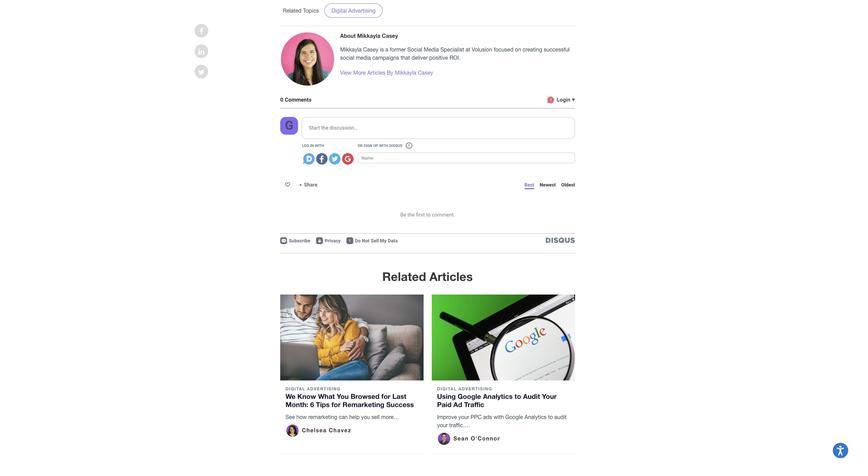 Task type: vqa. For each thing, say whether or not it's contained in the screenshot.
"avoiding" on the top of the page
no



Task type: locate. For each thing, give the bounding box(es) containing it.
advertising inside digital advertising we know what you browsed for last month: 6 tips for remarketing success
[[307, 387, 341, 392]]

analytics down audit
[[525, 414, 547, 421]]

0 horizontal spatial your
[[437, 423, 448, 429]]

2 vertical spatial mikkayla
[[395, 70, 416, 76]]

digital advertising we know what you browsed for last month: 6 tips for remarketing success
[[286, 387, 414, 409]]

1 vertical spatial analytics
[[525, 414, 547, 421]]

1 horizontal spatial to
[[548, 414, 553, 421]]

you
[[361, 414, 370, 421]]

0 horizontal spatial analytics
[[483, 392, 513, 401]]

topics
[[303, 8, 319, 14]]

see how remarketing can help you sell more…
[[286, 414, 399, 421]]

0 vertical spatial casey
[[382, 33, 398, 39]]

0 vertical spatial to
[[515, 392, 521, 401]]

mikkayla
[[357, 33, 380, 39], [340, 47, 362, 53], [395, 70, 416, 76]]

advertising for paid
[[459, 387, 492, 392]]

creating
[[523, 47, 542, 53]]

1 vertical spatial casey
[[363, 47, 378, 53]]

0 vertical spatial related
[[283, 8, 302, 14]]

sell
[[372, 414, 380, 421]]

can
[[339, 414, 348, 421]]

chavez
[[329, 428, 351, 434]]

google up 'ppc'
[[458, 392, 481, 401]]

0 horizontal spatial related
[[283, 8, 302, 14]]

digital up using
[[437, 387, 457, 392]]

social
[[407, 47, 422, 53]]

0 vertical spatial your
[[459, 414, 469, 421]]

focused
[[494, 47, 514, 53]]

mikkayla casey is a former social media specialist at volusion focused on creating successful social media campaigns that deliver positive roi.
[[340, 47, 570, 61]]

volusion
[[472, 47, 492, 53]]

1 horizontal spatial analytics
[[525, 414, 547, 421]]

1 vertical spatial google
[[505, 414, 523, 421]]

what
[[318, 392, 335, 401]]

your up traffic.… in the bottom right of the page
[[459, 414, 469, 421]]

0 vertical spatial analytics
[[483, 392, 513, 401]]

on
[[515, 47, 521, 53]]

casey down the deliver at the top of page
[[418, 70, 433, 76]]

1 horizontal spatial related
[[382, 270, 426, 284]]

1 vertical spatial mikkayla
[[340, 47, 362, 53]]

successful
[[544, 47, 570, 53]]

advertising up about mikkayla casey
[[348, 8, 376, 14]]

campaigns
[[372, 55, 399, 61]]

for
[[381, 392, 391, 401], [332, 401, 341, 409]]

6
[[310, 401, 314, 409]]

related for related topics
[[283, 8, 302, 14]]

media
[[424, 47, 439, 53]]

linkedin image
[[199, 48, 204, 55]]

chelsea chavez
[[302, 428, 351, 434]]

1 vertical spatial to
[[548, 414, 553, 421]]

your
[[542, 392, 557, 401]]

to inside improve your ppc ads with google analytics to audit your traffic.…
[[548, 414, 553, 421]]

mikkayla up is
[[357, 33, 380, 39]]

mikkayla up social
[[340, 47, 362, 53]]

analytics
[[483, 392, 513, 401], [525, 414, 547, 421]]

0 horizontal spatial digital
[[286, 387, 305, 392]]

0 horizontal spatial advertising
[[307, 387, 341, 392]]

advertising up traffic at the bottom right of the page
[[459, 387, 492, 392]]

articles
[[430, 270, 473, 284]]

casey
[[382, 33, 398, 39], [363, 47, 378, 53], [418, 70, 433, 76]]

related
[[283, 8, 302, 14], [382, 270, 426, 284]]

improve
[[437, 414, 457, 421]]

using
[[437, 392, 456, 401]]

google right the with
[[505, 414, 523, 421]]

your down improve
[[437, 423, 448, 429]]

1 horizontal spatial google
[[505, 414, 523, 421]]

analytics up the with
[[483, 392, 513, 401]]

chelsea
[[302, 428, 327, 434]]

digital up we
[[286, 387, 305, 392]]

ad
[[453, 401, 462, 409]]

1 vertical spatial related
[[382, 270, 426, 284]]

to
[[515, 392, 521, 401], [548, 414, 553, 421]]

0 horizontal spatial casey
[[363, 47, 378, 53]]

google
[[458, 392, 481, 401], [505, 414, 523, 421]]

digital advertising
[[332, 8, 376, 14]]

advertising up what
[[307, 387, 341, 392]]

analytics inside the digital advertising using google analytics to audit your paid ad traffic
[[483, 392, 513, 401]]

mikkayla down that
[[395, 70, 416, 76]]

positive
[[429, 55, 448, 61]]

know
[[297, 392, 316, 401]]

casey up media
[[363, 47, 378, 53]]

specialist
[[440, 47, 464, 53]]

sean o'connor link
[[437, 433, 500, 446]]

0 horizontal spatial google
[[458, 392, 481, 401]]

1 horizontal spatial your
[[459, 414, 469, 421]]

digital inside digital advertising we know what you browsed for last month: 6 tips for remarketing success
[[286, 387, 305, 392]]

0 horizontal spatial to
[[515, 392, 521, 401]]

mikkayla inside mikkayla casey is a former social media specialist at volusion focused on creating successful social media campaigns that deliver positive roi.
[[340, 47, 362, 53]]

2 horizontal spatial advertising
[[459, 387, 492, 392]]

2 vertical spatial casey
[[418, 70, 433, 76]]

2 horizontal spatial digital
[[437, 387, 457, 392]]

digital inside the digital advertising using google analytics to audit your paid ad traffic
[[437, 387, 457, 392]]

remarketing
[[343, 401, 384, 409]]

how
[[297, 414, 307, 421]]

we
[[286, 392, 296, 401]]

advertising inside the digital advertising using google analytics to audit your paid ad traffic
[[459, 387, 492, 392]]

for left last at the bottom left
[[381, 392, 391, 401]]

you
[[337, 392, 349, 401]]

0 vertical spatial mikkayla
[[357, 33, 380, 39]]

last
[[392, 392, 406, 401]]

digital up about
[[332, 8, 347, 14]]

browsed
[[351, 392, 380, 401]]

casey up a
[[382, 33, 398, 39]]

related topics
[[283, 8, 319, 14]]

tips
[[316, 401, 330, 409]]

chelsea chavez link
[[286, 424, 351, 438]]

your
[[459, 414, 469, 421], [437, 423, 448, 429]]

traffic.…
[[449, 423, 470, 429]]

1 vertical spatial your
[[437, 423, 448, 429]]

traffic
[[464, 401, 484, 409]]

ppc
[[471, 414, 482, 421]]

remarketing
[[308, 414, 337, 421]]

advertising
[[348, 8, 376, 14], [307, 387, 341, 392], [459, 387, 492, 392]]

0 horizontal spatial for
[[332, 401, 341, 409]]

0 vertical spatial google
[[458, 392, 481, 401]]

digital
[[332, 8, 347, 14], [286, 387, 305, 392], [437, 387, 457, 392]]

for right tips
[[332, 401, 341, 409]]

google inside improve your ppc ads with google analytics to audit your traffic.…
[[505, 414, 523, 421]]

analytics inside improve your ppc ads with google analytics to audit your traffic.…
[[525, 414, 547, 421]]



Task type: describe. For each thing, give the bounding box(es) containing it.
about
[[340, 33, 356, 39]]

social
[[340, 55, 354, 61]]

1 horizontal spatial for
[[381, 392, 391, 401]]

casey inside mikkayla casey is a former social media specialist at volusion focused on creating successful social media campaigns that deliver positive roi.
[[363, 47, 378, 53]]

1 horizontal spatial advertising
[[348, 8, 376, 14]]

roi.
[[450, 55, 461, 61]]

paid
[[437, 401, 452, 409]]

digital advertising using google analytics to audit your paid ad traffic
[[437, 387, 557, 409]]

media
[[356, 55, 371, 61]]

with
[[494, 414, 504, 421]]

o'connor
[[471, 436, 500, 442]]

related for related articles
[[382, 270, 426, 284]]

google inside the digital advertising using google analytics to audit your paid ad traffic
[[458, 392, 481, 401]]

more
[[353, 70, 366, 76]]

twitter image
[[198, 69, 205, 76]]

view
[[340, 70, 352, 76]]

more…
[[381, 414, 399, 421]]

audit
[[555, 414, 567, 421]]

at
[[466, 47, 470, 53]]

to inside the digital advertising using google analytics to audit your paid ad traffic
[[515, 392, 521, 401]]

that
[[401, 55, 410, 61]]

articles
[[367, 70, 385, 76]]

view more articles by mikkayla casey link
[[340, 69, 433, 77]]

sean
[[454, 436, 469, 442]]

by
[[387, 70, 393, 76]]

1 horizontal spatial digital
[[332, 8, 347, 14]]

digital for we
[[286, 387, 305, 392]]

1 horizontal spatial casey
[[382, 33, 398, 39]]

open accessibe: accessibility options, statement and help image
[[837, 446, 845, 456]]

about mikkayla casey
[[340, 33, 398, 39]]

2 horizontal spatial casey
[[418, 70, 433, 76]]

sean o'connor
[[454, 436, 500, 442]]

related articles
[[382, 270, 473, 284]]

help
[[349, 414, 360, 421]]

audit
[[523, 392, 540, 401]]

a
[[385, 47, 388, 53]]

deliver
[[412, 55, 428, 61]]

success
[[386, 401, 414, 409]]

facebook image
[[199, 28, 203, 35]]

view more articles by mikkayla casey
[[340, 70, 433, 76]]

digital advertising link
[[324, 3, 383, 18]]

digital for using
[[437, 387, 457, 392]]

advertising for last
[[307, 387, 341, 392]]

is
[[380, 47, 384, 53]]

ads
[[483, 414, 492, 421]]

improve your ppc ads with google analytics to audit your traffic.…
[[437, 414, 567, 429]]

see
[[286, 414, 295, 421]]

former
[[390, 47, 406, 53]]

month:
[[286, 401, 308, 409]]



